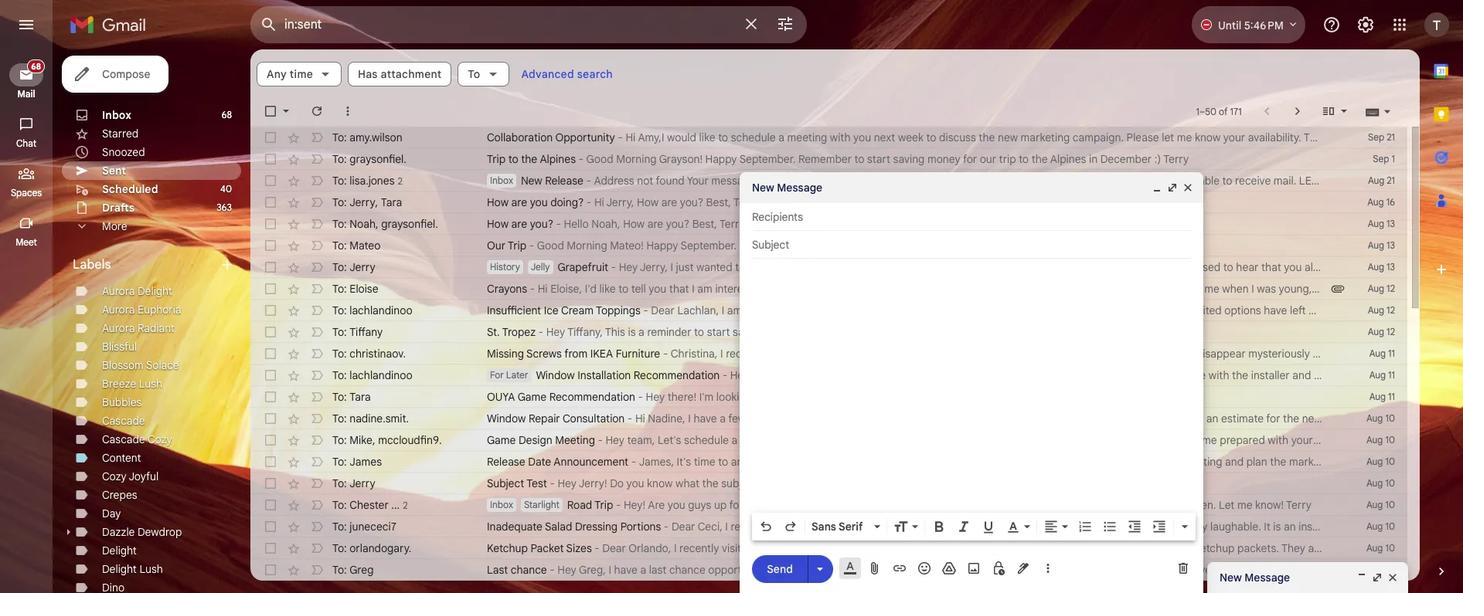 Task type: locate. For each thing, give the bounding box(es) containing it.
trip for road
[[595, 499, 613, 513]]

subject
[[721, 477, 758, 491]]

2 21 from the top
[[1387, 175, 1395, 186]]

0 vertical spatial recommendations?
[[1334, 369, 1429, 383]]

recommendation up there!
[[634, 369, 720, 383]]

15 row from the top
[[250, 430, 1463, 451]]

20 to: from the top
[[332, 542, 347, 556]]

discuss for new
[[939, 131, 976, 145]]

settings image
[[1357, 15, 1375, 34]]

message inside new message dialog
[[777, 181, 823, 195]]

not important switch for subject test
[[309, 476, 325, 492]]

3 aug 10 from the top
[[1367, 456, 1395, 468]]

new message inside new message dialog
[[752, 181, 823, 195]]

1 alpines from the left
[[540, 152, 576, 166]]

game up announce
[[740, 434, 768, 448]]

ikea up replaced.
[[1022, 347, 1045, 361]]

0 vertical spatial start
[[867, 152, 891, 166]]

saving for december!
[[733, 325, 764, 339]]

sep for hi amy,i would like to schedule a meeting with you next week to discuss the new marketing campaign. please let me know your availability. thanks!regards,mark
[[1368, 131, 1385, 143]]

inbox
[[102, 108, 131, 122], [490, 175, 513, 186], [490, 499, 513, 511]]

radiant
[[138, 322, 175, 336]]

jerry for aug 13
[[350, 261, 375, 274]]

aug 11 down dropped at the right of the page
[[1370, 370, 1395, 381]]

1 vertical spatial money
[[869, 239, 902, 253]]

trip up comment
[[940, 239, 957, 253]]

2 vertical spatial discuss
[[1028, 455, 1065, 469]]

11 down dropped at the right of the page
[[1388, 370, 1395, 381]]

4 not important switch from the top
[[309, 195, 325, 210]]

missing screws from ikea furniture - christina, i recently purchased a piece of furniture from your esteemed ikea store, only to have the screws disappear mysteriously as soon as i dropped them. thi
[[487, 347, 1463, 361]]

1 vertical spatial recommendations?
[[1018, 390, 1113, 404]]

establishment
[[828, 542, 897, 556]]

aug down feel
[[1368, 305, 1385, 316]]

tab list
[[1420, 49, 1463, 538]]

of right piece
[[862, 347, 872, 361]]

not important switch for window repair consultation
[[309, 411, 325, 427]]

recently down furniture
[[862, 369, 902, 383]]

2 cascade from the top
[[102, 433, 145, 447]]

5 row from the top
[[250, 213, 1408, 235]]

0 horizontal spatial good
[[537, 239, 564, 253]]

insert emoji ‪(⌘⇧2)‬ image
[[917, 561, 932, 577]]

0 horizontal spatial let's
[[658, 434, 681, 448]]

0 vertical spatial time
[[969, 412, 990, 426]]

let
[[1162, 131, 1174, 145]]

12 for exp
[[1387, 305, 1395, 316]]

2 aug 12 from the top
[[1368, 305, 1395, 316]]

say,
[[954, 542, 973, 556]]

aug down repairs?
[[1367, 434, 1383, 446]]

- right test
[[550, 477, 555, 491]]

only
[[1078, 347, 1099, 361]]

1 vertical spatial release
[[487, 455, 525, 469]]

2 horizontal spatial at
[[1046, 304, 1056, 318]]

aug 10 for game design meeting - hey team, let's schedule a game design meeting for next week to discuss the spaceship customization feature. please come prepared with your ideas and any technical consid
[[1367, 434, 1395, 446]]

dressings
[[1098, 520, 1145, 534]]

such
[[1395, 520, 1418, 534]]

dear up the reminder
[[651, 304, 675, 318]]

2 horizontal spatial st.
[[973, 239, 986, 253]]

chat
[[16, 138, 36, 149]]

we right can
[[902, 412, 916, 426]]

1 horizontal spatial marketing
[[1289, 455, 1339, 469]]

- right doing?
[[587, 196, 592, 209]]

more send options image
[[812, 562, 828, 577]]

0 horizontal spatial is
[[628, 325, 636, 339]]

1 13 from the top
[[1387, 218, 1395, 230]]

, for jerry
[[375, 196, 378, 209]]

2 aug 13 from the top
[[1368, 240, 1395, 251]]

0 vertical spatial meeting
[[787, 131, 827, 145]]

2 chance from the left
[[669, 564, 706, 577]]

been
[[928, 282, 953, 296]]

our down the disappointed
[[820, 325, 836, 339]]

1 left '50' on the right top
[[1196, 106, 1200, 117]]

11 left them.
[[1388, 348, 1395, 359]]

11 up repairs?
[[1388, 391, 1395, 403]]

lachlan, up the reminder
[[678, 304, 719, 318]]

for down the disappointed
[[803, 325, 817, 339]]

it
[[1068, 455, 1074, 469], [982, 499, 988, 513]]

my up selection
[[955, 282, 970, 296]]

support image
[[1323, 15, 1341, 34]]

blossom solace
[[102, 359, 179, 373]]

found,
[[1129, 174, 1160, 188]]

aug up feel
[[1368, 261, 1385, 273]]

sans serif option
[[809, 519, 871, 535]]

more options image
[[1044, 561, 1053, 577]]

3 10 from the top
[[1386, 456, 1395, 468]]

recommendations? down dropped at the right of the page
[[1334, 369, 1429, 383]]

1 vertical spatial message
[[1245, 571, 1290, 585]]

1 vertical spatial deeply
[[999, 542, 1032, 556]]

feature.
[[1114, 434, 1152, 448]]

favorite
[[972, 282, 1010, 296]]

1 vertical spatial schedule
[[684, 434, 729, 448]]

0 vertical spatial lachlan,
[[678, 304, 719, 318]]

- down the reminder
[[663, 347, 668, 361]]

and right joy at the bottom right of the page
[[1389, 304, 1408, 318]]

, for noah
[[376, 217, 379, 231]]

lush for delight lush
[[139, 563, 163, 577]]

cream
[[561, 304, 594, 318]]

0 horizontal spatial remember
[[740, 239, 793, 253]]

0 horizontal spatial trip
[[487, 152, 506, 166]]

campaign.
[[1073, 131, 1124, 145]]

james
[[350, 455, 382, 469]]

1 vertical spatial 2
[[403, 500, 408, 511]]

None checkbox
[[263, 498, 278, 513], [263, 519, 278, 535], [263, 563, 278, 578], [263, 498, 278, 513], [263, 519, 278, 535], [263, 563, 278, 578]]

doing?
[[551, 196, 584, 209]]

to: left greg
[[332, 564, 347, 577]]

not important switch for ouya game recommendation
[[309, 390, 325, 405]]

3 11 from the top
[[1388, 391, 1395, 403]]

2 vertical spatial aug 11
[[1370, 391, 1395, 403]]

christina,
[[671, 347, 718, 361]]

exp
[[1448, 304, 1463, 318]]

new inside dialog
[[752, 181, 774, 195]]

1 to: lachlandinoo from the top
[[332, 304, 413, 318]]

aug for crayons - hi eloise, i'd like to tell you that i am interested in crayons. crayons have always been my favorite art tool. crayons were always there for me when i was young, and i still feel that way today!
[[1368, 283, 1385, 295]]

trip right our
[[508, 239, 527, 253]]

thank
[[1398, 412, 1428, 426]]

2 vertical spatial any
[[1366, 434, 1384, 448]]

1 vertical spatial 1
[[1392, 153, 1395, 165]]

it's
[[677, 455, 691, 469]]

0 vertical spatial just
[[676, 261, 694, 274]]

the down disappear
[[1232, 369, 1249, 383]]

0 horizontal spatial tropez
[[502, 325, 536, 339]]

4 10 from the top
[[1386, 478, 1395, 489]]

16 not important switch from the top
[[309, 455, 325, 470]]

1
[[1196, 106, 1200, 117], [1392, 153, 1395, 165]]

cozy up joyful
[[148, 433, 172, 447]]

message for recipients
[[777, 181, 823, 195]]

am down underline ‪(⌘u)‬ icon
[[981, 542, 996, 556]]

next up "date"
[[866, 434, 887, 448]]

start for reminder
[[707, 325, 730, 339]]

11 not important switch from the top
[[309, 346, 325, 362]]

how
[[768, 261, 788, 274]]

you down piece
[[842, 369, 860, 383]]

breeze lush link
[[102, 377, 162, 391]]

1 horizontal spatial game
[[803, 390, 830, 404]]

row
[[250, 127, 1409, 148], [250, 148, 1408, 170], [250, 170, 1463, 192], [250, 192, 1408, 213], [250, 213, 1408, 235], [250, 235, 1408, 257], [250, 257, 1463, 278], [250, 278, 1458, 300], [250, 300, 1463, 322], [250, 322, 1408, 343], [250, 343, 1463, 365], [250, 365, 1463, 387], [250, 387, 1408, 408], [250, 408, 1463, 430], [250, 430, 1463, 451], [250, 451, 1463, 473], [250, 473, 1408, 495], [250, 495, 1408, 516], [250, 516, 1463, 538], [250, 538, 1463, 560], [250, 560, 1408, 581]]

i up were in the right top of the page
[[1118, 261, 1120, 274]]

clear search image
[[736, 9, 767, 39]]

1 12 from the top
[[1387, 283, 1395, 295]]

our for december
[[921, 239, 938, 253]]

0 horizontal spatial message
[[777, 181, 823, 195]]

crayons
[[487, 282, 527, 296], [823, 282, 863, 296], [1054, 282, 1094, 296]]

st. for st. tropez - hey tiffany, this is a reminder to start saving money for our trip to st. tropez in december! best, terry
[[871, 325, 884, 339]]

0 vertical spatial cascade
[[102, 414, 145, 428]]

toggle confidential mode image
[[991, 561, 1007, 577]]

1 horizontal spatial release
[[545, 174, 584, 188]]

0 horizontal spatial come
[[961, 564, 988, 577]]

installation
[[578, 369, 631, 383]]

please for let
[[1127, 131, 1159, 145]]

utterly
[[1176, 520, 1208, 534]]

12 not important switch from the top
[[309, 368, 325, 383]]

68 link
[[9, 60, 45, 87]]

your right had
[[926, 369, 948, 383]]

1 vertical spatial any
[[998, 390, 1016, 404]]

1 aug 10 from the top
[[1367, 413, 1395, 424]]

next for for
[[866, 434, 887, 448]]

1 not important switch from the top
[[309, 130, 325, 145]]

3 row from the top
[[250, 170, 1463, 192]]

to: left 'mike'
[[332, 434, 347, 448]]

inadequate salad dressing portions - dear ceci, i recently dined at your restaurant and found the portion sizes of your salad dressings to be utterly laughable. it is an insult to charge for such meager a
[[487, 520, 1463, 534]]

- left there!
[[638, 390, 643, 404]]

aurora radiant link
[[102, 322, 175, 336]]

2 right "..."
[[403, 500, 408, 511]]

the left necessary
[[1283, 412, 1300, 426]]

1 always from the left
[[892, 282, 925, 296]]

jelly
[[531, 261, 550, 273]]

5 10 from the top
[[1386, 499, 1395, 511]]

aug 13 for how are you? - hello noah, how are you? best, terry
[[1368, 218, 1395, 230]]

let
[[1219, 499, 1235, 513]]

21 to: from the top
[[332, 564, 347, 577]]

simply
[[1327, 542, 1358, 556]]

like down "establishment"
[[867, 564, 883, 577]]

aug up aug 16
[[1368, 175, 1385, 186]]

come down the provide
[[1190, 434, 1217, 448]]

this
[[605, 325, 625, 339]]

delight for delight lush
[[102, 563, 137, 577]]

insert link ‪(⌘k)‬ image
[[892, 561, 908, 577]]

meeting right team
[[1183, 455, 1223, 469]]

of right need
[[833, 412, 843, 426]]

0 horizontal spatial :)
[[1089, 239, 1096, 253]]

3 jerry from the top
[[350, 477, 375, 491]]

2 lachlandinoo from the top
[[350, 369, 413, 383]]

collaboration opportunity - hi amy,i would like to schedule a meeting with you next week to discuss the new marketing campaign. please let me know your availability. thanks!regards,mark
[[487, 131, 1409, 145]]

noticed
[[802, 369, 839, 383]]

more formatting options image
[[1177, 519, 1193, 535]]

your down december!
[[946, 347, 968, 361]]

piece
[[832, 347, 859, 361]]

- left hey!
[[616, 499, 621, 513]]

2 vertical spatial trip
[[595, 499, 613, 513]]

not important switch for our trip
[[309, 238, 325, 254]]

recently down the "ceci,"
[[680, 542, 719, 556]]

0 horizontal spatial morning
[[567, 239, 607, 253]]

0 vertical spatial to: lachlandinoo
[[332, 304, 413, 318]]

dear for dear ceci, i recently dined at your restaurant and found the portion sizes of your salad dressings to be utterly laughable. it is an insult to charge for such meager a
[[672, 520, 695, 534]]

1 horizontal spatial chance
[[669, 564, 706, 577]]

0 vertical spatial trip
[[487, 152, 506, 166]]

as up way
[[1405, 261, 1417, 274]]

14 not important switch from the top
[[309, 411, 325, 427]]

wasn't
[[758, 174, 790, 188]]

68 inside navigation
[[31, 61, 41, 72]]

7 10 from the top
[[1386, 543, 1395, 554]]

10 for release date announcement - james, it's time to announce the official release date for our space game. let's discuss it during our next team meeting and plan the marketing activities accordingly. tha
[[1386, 456, 1395, 468]]

1 vertical spatial it
[[982, 499, 988, 513]]

5 aug 10 from the top
[[1367, 499, 1395, 511]]

0 horizontal spatial that
[[669, 282, 689, 296]]

next for you
[[874, 131, 895, 145]]

8 10 from the top
[[1386, 564, 1395, 576]]

the up address
[[1032, 152, 1048, 166]]

st. up missing
[[487, 325, 500, 339]]

you up the trip to the alpines - good morning grayson! happy september. remember to start saving money for our trip to the alpines in december :) terry
[[854, 131, 871, 145]]

2 horizontal spatial crayons
[[1054, 282, 1094, 296]]

68 up mail
[[31, 61, 41, 72]]

15 to: from the top
[[332, 434, 347, 448]]

like
[[699, 131, 715, 145], [600, 282, 616, 296], [867, 564, 883, 577]]

0 horizontal spatial you!
[[806, 564, 826, 577]]

subject
[[487, 477, 524, 491]]

release
[[837, 455, 873, 469]]

sep up aug 21
[[1373, 153, 1390, 165]]

0 vertical spatial window
[[536, 369, 575, 383]]

guys
[[688, 499, 711, 513]]

363
[[217, 202, 232, 213]]

last chance - hey greg, i have a last chance opportunity just for you! i would like to invite you to come on down to my store, discount alligator. have we got a deal for you! best, terry
[[487, 564, 1375, 577]]

40
[[220, 183, 232, 195]]

our
[[980, 152, 996, 166], [921, 239, 938, 253], [820, 325, 836, 339], [917, 455, 934, 469], [1111, 455, 1128, 469]]

message down packets. at the right of page
[[1245, 571, 1290, 585]]

0 horizontal spatial st.
[[487, 325, 500, 339]]

2 vertical spatial aug 13
[[1368, 261, 1395, 273]]

insert signature image
[[1016, 561, 1031, 577]]

a right looking
[[771, 390, 777, 404]]

and down mysteriously
[[1293, 369, 1311, 383]]

4 row from the top
[[250, 192, 1408, 213]]

1 vertical spatial aug 13
[[1368, 240, 1395, 251]]

damages
[[1098, 412, 1143, 426]]

1 horizontal spatial st.
[[871, 325, 884, 339]]

16 row from the top
[[250, 451, 1463, 473]]

be left more formatting options image
[[1161, 520, 1174, 534]]

aug 10 for subject test - hey jerry! do you know what the subject will be for the big test? talk at you later, terry
[[1367, 478, 1395, 489]]

aug for our trip - good morning mateo! happy september. remember to start saving money for our trip to st. tropez in december :) terry
[[1368, 240, 1385, 251]]

junececi7
[[350, 520, 397, 534]]

cascade
[[102, 414, 145, 428], [102, 433, 145, 447]]

aurora for aurora radiant
[[102, 322, 135, 336]]

not important switch for collaboration opportunity
[[309, 130, 325, 145]]

soon
[[1327, 347, 1351, 361]]

1 vertical spatial 11
[[1388, 370, 1395, 381]]

7 not important switch from the top
[[309, 260, 325, 275]]

let's
[[658, 434, 681, 448], [1002, 455, 1026, 469]]

0 vertical spatial 11
[[1388, 348, 1395, 359]]

st. for our trip - good morning mateo! happy september. remember to start saving money for our trip to st. tropez in december :) terry
[[973, 239, 986, 253]]

15 not important switch from the top
[[309, 433, 325, 448]]

not important switch
[[309, 130, 325, 145], [309, 152, 325, 167], [309, 173, 325, 189], [309, 195, 325, 210], [309, 216, 325, 232], [309, 238, 325, 254], [309, 260, 325, 275], [309, 281, 325, 297], [309, 303, 325, 318], [309, 325, 325, 340], [309, 346, 325, 362], [309, 368, 325, 383], [309, 390, 325, 405], [309, 411, 325, 427], [309, 433, 325, 448], [309, 455, 325, 470], [309, 476, 325, 492]]

to: nadine.smit.
[[332, 412, 409, 426]]

money for december
[[869, 239, 902, 253]]

always
[[892, 282, 925, 296], [1123, 282, 1156, 296]]

to: lachlandinoo for aug 12
[[332, 304, 413, 318]]

any down replaced.
[[998, 390, 1016, 404]]

0 horizontal spatial as
[[1313, 347, 1324, 361]]

my down dissatisfied
[[1048, 564, 1063, 577]]

1 cascade from the top
[[102, 414, 145, 428]]

1 horizontal spatial just
[[769, 564, 787, 577]]

hi
[[626, 131, 636, 145], [594, 196, 604, 209], [538, 282, 548, 296], [635, 412, 645, 426]]

dear left the "ceci,"
[[672, 520, 695, 534]]

0 horizontal spatial on
[[869, 390, 881, 404]]

0 horizontal spatial know
[[647, 477, 673, 491]]

our for december!
[[820, 325, 836, 339]]

new message dialog
[[740, 172, 1204, 594]]

looking
[[717, 390, 752, 404]]

main content
[[250, 49, 1463, 594]]

68 up 40
[[222, 109, 232, 121]]

1 vertical spatial aurora
[[102, 303, 135, 317]]

4 to: from the top
[[332, 196, 347, 209]]

navigation containing mail
[[0, 49, 54, 594]]

7 aug 10 from the top
[[1367, 543, 1395, 554]]

0 vertical spatial cozy
[[148, 433, 172, 447]]

2 jerry from the top
[[350, 261, 375, 274]]

0 vertical spatial at
[[1046, 304, 1056, 318]]

0 vertical spatial game
[[518, 390, 547, 404]]

limited
[[1189, 304, 1222, 318]]

2 horizontal spatial money
[[928, 152, 961, 166]]

october
[[811, 499, 852, 513]]

0 vertical spatial aurora
[[102, 284, 135, 298]]

gmail image
[[70, 9, 154, 40]]

None checkbox
[[263, 541, 278, 557]]

2 13 from the top
[[1387, 240, 1395, 251]]

announce
[[731, 455, 780, 469]]

arrange
[[919, 412, 957, 426]]

6 10 from the top
[[1386, 521, 1395, 533]]

new message for new message
[[1220, 571, 1290, 585]]

0 horizontal spatial recommendations?
[[1018, 390, 1113, 404]]

1 horizontal spatial schedule
[[731, 131, 776, 145]]

solace
[[146, 359, 179, 373]]

3 aurora from the top
[[102, 322, 135, 336]]

please for come
[[1155, 434, 1187, 448]]

0 vertical spatial message
[[777, 181, 823, 195]]

am down interested
[[727, 304, 742, 318]]

ketchup packet sizes - dear orlando, i recently visited your fast food establishment and i must say, i am deeply dissatisfied with the size of your ketchup packets. they are simply too small and inadequ
[[487, 542, 1463, 556]]

1 vertical spatial window
[[487, 412, 526, 426]]

1 horizontal spatial am
[[727, 304, 742, 318]]

2 aug 10 from the top
[[1367, 434, 1395, 446]]

lush down blossom solace
[[139, 377, 162, 391]]

more button
[[62, 217, 241, 236]]

lush for breeze lush
[[139, 377, 162, 391]]

aug for game design meeting - hey team, let's schedule a game design meeting for next week to discuss the spaceship customization feature. please come prepared with your ideas and any technical consid
[[1367, 434, 1383, 446]]

subject test - hey jerry! do you know what the subject will be for the big test? talk at you later, terry
[[487, 477, 981, 491]]

jerry!
[[579, 477, 607, 491]]

trip
[[999, 152, 1016, 166], [940, 239, 957, 253], [839, 325, 856, 339], [780, 499, 797, 513]]

2 to: jerry from the top
[[332, 477, 375, 491]]

bulleted list ‪(⌘⇧8)‬ image
[[1102, 519, 1118, 535]]

0 vertical spatial am
[[698, 282, 713, 296]]

during
[[1077, 455, 1109, 469]]

remember
[[798, 152, 852, 166], [740, 239, 793, 253]]

aurora up blissful link
[[102, 322, 135, 336]]

8 not important switch from the top
[[309, 281, 325, 297]]

3 aug 11 from the top
[[1370, 391, 1395, 403]]

week for you
[[898, 131, 924, 145]]

10 for inadequate salad dressing portions - dear ceci, i recently dined at your restaurant and found the portion sizes of your salad dressings to be utterly laughable. it is an insult to charge for such meager a
[[1386, 521, 1395, 533]]

thought
[[938, 499, 979, 513]]

in down lackluster on the right bottom of the page
[[923, 325, 931, 339]]

the up aug 16
[[1368, 174, 1387, 188]]

2 horizontal spatial is
[[1273, 520, 1281, 534]]

aug 11 for missing screws from ikea furniture - christina, i recently purchased a piece of furniture from your esteemed ikea store, only to have the screws disappear mysteriously as soon as i dropped them. thi
[[1370, 348, 1395, 359]]

trip
[[487, 152, 506, 166], [508, 239, 527, 253], [595, 499, 613, 513]]

10 down accordingly.
[[1386, 478, 1395, 489]]

2 you! from the left
[[1299, 564, 1320, 577]]

1 vertical spatial new message
[[1220, 571, 1290, 585]]

game
[[803, 390, 830, 404], [740, 434, 768, 448]]

accordingly.
[[1388, 455, 1447, 469]]

0 vertical spatial please
[[1127, 131, 1159, 145]]

tropez for good morning mateo! happy september. remember to start saving money for our trip to st. tropez in december :) terry
[[988, 239, 1021, 253]]

not important switch for insufficient ice cream toppings
[[309, 303, 325, 318]]

navigation
[[0, 49, 54, 594]]

aurora delight
[[102, 284, 172, 298]]

1 horizontal spatial deeply
[[999, 542, 1032, 556]]

game
[[518, 390, 547, 404], [487, 434, 516, 448]]

19 row from the top
[[250, 516, 1463, 538]]

1 aug 11 from the top
[[1370, 348, 1395, 359]]

0 vertical spatial marketing
[[1021, 131, 1070, 145]]

much
[[791, 261, 818, 274]]

17 not important switch from the top
[[309, 476, 325, 492]]

hey down mateo! in the top left of the page
[[619, 261, 638, 274]]

to: jerry for aug 10
[[332, 477, 375, 491]]

1 horizontal spatial lachlan,
[[752, 369, 794, 383]]

3 12 from the top
[[1387, 326, 1395, 338]]

december
[[1101, 152, 1152, 166], [1035, 239, 1087, 253]]

from up had
[[920, 347, 943, 361]]

to: lachlandinoo for aug 11
[[332, 369, 413, 383]]

older image
[[1290, 104, 1306, 119]]

1 jerry from the top
[[350, 196, 375, 209]]

like up grayson!
[[699, 131, 715, 145]]

orleans?
[[891, 499, 936, 513]]

2 horizontal spatial would
[[991, 499, 1020, 513]]

you up hey!
[[627, 477, 644, 491]]

0 vertical spatial tara
[[381, 196, 402, 209]]

jerry for aug 10
[[350, 477, 375, 491]]

a up furniture
[[639, 325, 645, 339]]

0 horizontal spatial window
[[487, 412, 526, 426]]

0 horizontal spatial new message
[[752, 181, 823, 195]]

recently down st. tropez - hey tiffany, this is a reminder to start saving money for our trip to st. tropez in december! best, terry
[[726, 347, 766, 361]]

aug 10 for window repair consultation - hi nadine, i have a few windows in need of repair. can we arrange a time for you to assess the damages and provide an estimate for the necessary repairs? thank you, te
[[1367, 413, 1395, 424]]

0 vertical spatial september.
[[740, 152, 796, 166]]

have up share
[[1114, 347, 1138, 361]]

not important switch for missing screws from ikea furniture
[[309, 346, 325, 362]]

0 vertical spatial aug 13
[[1368, 218, 1395, 230]]

0 vertical spatial would
[[667, 131, 696, 145]]

opportunity
[[555, 131, 615, 145]]

noah
[[350, 217, 376, 231]]

up
[[714, 499, 727, 513]]

1 horizontal spatial remember
[[798, 152, 852, 166]]

delivered
[[793, 174, 838, 188]]

to: lisa.jones 2
[[332, 174, 403, 187]]

2 horizontal spatial my
[[1048, 564, 1063, 577]]

our for during
[[917, 455, 934, 469]]

would down "establishment"
[[835, 564, 864, 577]]

aug 10 down technical
[[1367, 456, 1395, 468]]

10 left the thank at the bottom right of page
[[1386, 413, 1395, 424]]

downtown
[[1093, 499, 1143, 513]]

2 not important switch from the top
[[309, 152, 325, 167]]

1 horizontal spatial september.
[[740, 152, 796, 166]]

2 inside to: lisa.jones 2
[[398, 175, 403, 187]]

13 not important switch from the top
[[309, 390, 325, 405]]

4 aug 10 from the top
[[1367, 478, 1395, 489]]

aug 12
[[1368, 283, 1395, 295], [1368, 305, 1395, 316], [1368, 326, 1395, 338]]

we left got
[[1214, 564, 1228, 577]]

0 vertical spatial recommendation
[[634, 369, 720, 383]]

a right got
[[1250, 564, 1256, 577]]

schedule up it's
[[684, 434, 729, 448]]

2 to: lachlandinoo from the top
[[332, 369, 413, 383]]

minimize image
[[1151, 182, 1163, 194]]

21 up sep 1
[[1387, 131, 1395, 143]]

1 crayons from the left
[[487, 282, 527, 296]]

16 to: from the top
[[332, 455, 347, 469]]

, down to: jerry , tara
[[376, 217, 379, 231]]

say
[[748, 261, 765, 274]]

5 to: from the top
[[332, 217, 347, 231]]

2 horizontal spatial tropez
[[988, 239, 1021, 253]]

1 aurora from the top
[[102, 284, 135, 298]]

3 to: from the top
[[332, 174, 347, 187]]

0 vertical spatial lush
[[139, 377, 162, 391]]

2 aurora from the top
[[102, 303, 135, 317]]

- right sizes
[[595, 542, 600, 556]]

0 vertical spatial 13
[[1387, 218, 1395, 230]]

insert photo image
[[966, 561, 982, 577]]

st. up furniture
[[871, 325, 884, 339]]

- down "consultation"
[[598, 434, 603, 448]]

2 10 from the top
[[1386, 434, 1395, 446]]

aug 10 for ketchup packet sizes - dear orlando, i recently visited your fast food establishment and i must say, i am deeply dissatisfied with the size of your ketchup packets. they are simply too small and inadequ
[[1367, 543, 1395, 554]]

i left dropped at the right of the page
[[1368, 347, 1371, 361]]

discuss for spaceship
[[931, 434, 968, 448]]

cascade down bubbles
[[102, 414, 145, 428]]

as right soon
[[1354, 347, 1365, 361]]

toppings
[[1001, 304, 1044, 318]]

game.
[[969, 455, 999, 469]]

aug for subject test - hey jerry! do you know what the subject will be for the big test? talk at you later, terry
[[1367, 478, 1383, 489]]

cozy
[[148, 433, 172, 447], [102, 470, 127, 484]]

drafts
[[102, 201, 135, 215]]



Task type: vqa. For each thing, say whether or not it's contained in the screenshot.
the left Tara
yes



Task type: describe. For each thing, give the bounding box(es) containing it.
1 vertical spatial meeting
[[806, 434, 846, 448]]

labels heading
[[73, 257, 220, 273]]

- left hello
[[556, 217, 561, 231]]

0 horizontal spatial do
[[610, 477, 624, 491]]

select input tool image
[[1383, 106, 1392, 117]]

3 13 from the top
[[1387, 261, 1395, 273]]

italic ‪(⌘i)‬ image
[[956, 519, 972, 535]]

aug for how are you doing? - hi jerry, how are you? best, terry
[[1368, 196, 1384, 208]]

packet
[[531, 542, 564, 556]]

message for new message
[[1245, 571, 1290, 585]]

21 row from the top
[[250, 560, 1408, 581]]

bereft
[[1327, 304, 1356, 318]]

10 for game design meeting - hey team, let's schedule a game design meeting for next week to discuss the spaceship customization feature. please come prepared with your ideas and any technical consid
[[1386, 434, 1395, 446]]

2 aug 11 from the top
[[1370, 370, 1395, 381]]

1 horizontal spatial let's
[[1002, 455, 1026, 469]]

i right more send options image on the bottom right
[[829, 564, 832, 577]]

when
[[1222, 282, 1249, 296]]

best, down simply on the right of page
[[1323, 564, 1348, 577]]

toggle split pane mode image
[[1321, 104, 1337, 119]]

blissful
[[102, 340, 137, 354]]

1 vertical spatial good
[[537, 239, 564, 253]]

11 for missing screws from ikea furniture - christina, i recently purchased a piece of furniture from your esteemed ikea store, only to have the screws disappear mysteriously as soon as i dropped them. thi
[[1388, 348, 1395, 359]]

food
[[802, 542, 825, 556]]

blissful link
[[102, 340, 137, 354]]

aug for release date announcement - james, it's time to announce the official release date for our space game. let's discuss it during our next team meeting and plan the marketing activities accordingly. tha
[[1367, 456, 1383, 468]]

fast
[[781, 542, 800, 556]]

couldn't
[[1071, 174, 1111, 188]]

1 horizontal spatial window
[[536, 369, 575, 383]]

2 inside to: chester ... 2
[[403, 500, 408, 511]]

2 horizontal spatial any
[[1366, 434, 1384, 448]]

1 horizontal spatial good
[[586, 152, 614, 166]]

0 vertical spatial was
[[1123, 261, 1142, 274]]

not important switch for st. tropez
[[309, 325, 325, 340]]

and up activities
[[1345, 434, 1364, 448]]

0 vertical spatial delight
[[138, 284, 172, 298]]

indent less ‪(⌘[)‬ image
[[1127, 519, 1143, 535]]

- down 'tell'
[[643, 304, 648, 318]]

formatting options toolbar
[[752, 513, 1196, 541]]

recently up visited
[[731, 520, 771, 534]]

1 vertical spatial store,
[[1065, 564, 1093, 577]]

- up looking
[[723, 369, 728, 383]]

aug for st. tropez - hey tiffany, this is a reminder to start saving money for our trip to st. tropez in december! best, terry
[[1368, 326, 1385, 338]]

for down official
[[794, 477, 808, 491]]

1 horizontal spatial know
[[1195, 131, 1221, 145]]

2 horizontal spatial start
[[867, 152, 891, 166]]

money for december!
[[767, 325, 800, 339]]

1 horizontal spatial game
[[518, 390, 547, 404]]

0 horizontal spatial am
[[698, 282, 713, 296]]

need
[[806, 412, 830, 426]]

your left comment
[[889, 261, 910, 274]]

week for for
[[890, 434, 915, 448]]

undo ‪(⌘z)‬ image
[[758, 519, 774, 535]]

experience
[[1151, 369, 1206, 383]]

for right "up"
[[729, 499, 743, 513]]

14 to: from the top
[[332, 412, 347, 426]]

0 horizontal spatial like
[[600, 282, 616, 296]]

Subject field
[[752, 237, 1191, 253]]

to: tiffany
[[332, 325, 383, 339]]

have left last
[[614, 564, 638, 577]]

0 vertical spatial let's
[[658, 434, 681, 448]]

1 horizontal spatial morning
[[616, 152, 657, 166]]

main menu image
[[17, 15, 36, 34]]

main content containing has attachment
[[250, 49, 1463, 594]]

7 to: from the top
[[332, 261, 347, 274]]

1 horizontal spatial as
[[1354, 347, 1365, 361]]

numbered list ‪(⌘⇧7)‬ image
[[1078, 519, 1093, 535]]

have down for later window installation recommendation - hey lachlan, i noticed you recently had your windows replaced. could you share your experience with the installer and any recommendations? i'm loo on the bottom
[[972, 390, 995, 404]]

underline ‪(⌘u)‬ image
[[981, 520, 996, 536]]

1 vertical spatial is
[[628, 325, 636, 339]]

could
[[1045, 369, 1073, 383]]

aug 10 for inadequate salad dressing portions - dear ceci, i recently dined at your restaurant and found the portion sizes of your salad dressings to be utterly laughable. it is an insult to charge for such meager a
[[1367, 521, 1395, 533]]

6 row from the top
[[250, 235, 1408, 257]]

i left wanted
[[671, 261, 673, 274]]

aug for insufficient ice cream toppings - dear lachlan, i am deeply disappointed with the lackluster selection of toppings at your ice cream parlor. the limited options have left me bereft of joy and flavor. i exp
[[1368, 305, 1385, 316]]

1 vertical spatial just
[[769, 564, 787, 577]]

and down thanks,
[[1146, 412, 1164, 426]]

opportunity
[[708, 564, 766, 577]]

saving for december
[[834, 239, 866, 253]]

1 vertical spatial game
[[487, 434, 516, 448]]

Message Body text field
[[752, 267, 1191, 509]]

- down the opportunity
[[579, 152, 584, 166]]

aurora for aurora delight
[[102, 284, 135, 298]]

december!
[[934, 325, 988, 339]]

9 to: from the top
[[332, 304, 347, 318]]

refresh image
[[309, 104, 325, 119]]

1 horizontal spatial :)
[[1155, 152, 1161, 166]]

address
[[594, 174, 634, 188]]

aug for ketchup packet sizes - dear orlando, i recently visited your fast food establishment and i must say, i am deeply dissatisfied with the size of your ketchup packets. they are simply too small and inadequ
[[1367, 543, 1383, 554]]

i down interested
[[722, 304, 725, 318]]

address
[[1029, 174, 1068, 188]]

aug 12 for flavor.
[[1368, 305, 1395, 316]]

0 vertical spatial my
[[955, 282, 970, 296]]

1 vertical spatial december
[[1035, 239, 1087, 253]]

1 vertical spatial time
[[694, 455, 716, 469]]

start for remember
[[809, 239, 832, 253]]

2 vertical spatial inbox
[[490, 499, 513, 511]]

for right looking
[[754, 390, 769, 404]]

the right plan
[[1270, 455, 1287, 469]]

2 from from the left
[[920, 347, 943, 361]]

the left screws
[[1140, 347, 1157, 361]]

mail.
[[1274, 174, 1297, 188]]

has
[[358, 67, 378, 81]]

the left lackluster on the right bottom of the page
[[871, 304, 887, 318]]

1 horizontal spatial jerry,
[[640, 261, 668, 274]]

eloise,
[[551, 282, 582, 296]]

grapefruit - hey jerry, i just wanted to say how much i appreciated your comment about the grapefruit yesterday. i was really surprised to hear that you also use grapefruits as paperwei
[[558, 261, 1463, 274]]

chat heading
[[0, 138, 53, 150]]

trip for our
[[508, 239, 527, 253]]

2 vertical spatial at
[[804, 520, 814, 534]]

0 vertical spatial we
[[902, 412, 916, 426]]

13 for how are you? - hello noah, how are you? best, terry
[[1387, 218, 1395, 230]]

0 vertical spatial inbox
[[102, 108, 131, 122]]

1 horizontal spatial december
[[1101, 152, 1152, 166]]

hi up team, at the left of page
[[635, 412, 645, 426]]

are down grayson!
[[661, 196, 677, 209]]

of down the favorite
[[988, 304, 998, 318]]

our down "feature." on the right bottom
[[1111, 455, 1128, 469]]

your down undo ‪(⌘z)‬ icon
[[757, 542, 778, 556]]

i left interested
[[692, 282, 695, 296]]

pop out image
[[1371, 572, 1384, 584]]

17 to: from the top
[[332, 477, 347, 491]]

the up release date announcement - james, it's time to announce the official release date for our space game. let's discuss it during our next team meeting and plan the marketing activities accordingly. tha
[[971, 434, 987, 448]]

your
[[687, 174, 709, 188]]

2 horizontal spatial saving
[[893, 152, 925, 166]]

provide
[[1167, 412, 1204, 426]]

amy,i
[[638, 131, 664, 145]]

and down such at right bottom
[[1408, 542, 1427, 556]]

1 horizontal spatial we
[[1214, 564, 1228, 577]]

1 vertical spatial windows
[[749, 412, 791, 426]]

aug 10 for release date announcement - james, it's time to announce the official release date for our space game. let's discuss it during our next team meeting and plan the marketing activities accordingly. tha
[[1367, 456, 1395, 468]]

0 horizontal spatial game
[[740, 434, 768, 448]]

to: jerry for aug 13
[[332, 261, 375, 274]]

discard draft ‪(⌘⇧d)‬ image
[[1176, 561, 1191, 577]]

grapefruit
[[558, 261, 608, 274]]

10 for window repair consultation - hi nadine, i have a few windows in need of repair. can we arrange a time for you to assess the damages and provide an estimate for the necessary repairs? thank you, te
[[1386, 413, 1395, 424]]

i right say,
[[975, 542, 978, 556]]

lachlandinoo for aug 11
[[350, 369, 413, 383]]

3 aug 13 from the top
[[1368, 261, 1395, 273]]

10 for subject test - hey jerry! do you know what the subject will be for the big test? talk at you later, terry
[[1386, 478, 1395, 489]]

21 for lisa.jones
[[1387, 175, 1395, 186]]

sent link
[[102, 164, 126, 178]]

2 vertical spatial dear
[[602, 542, 626, 556]]

1 from from the left
[[564, 347, 588, 361]]

aug for inadequate salad dressing portions - dear ceci, i recently dined at your restaurant and found the portion sizes of your salad dressings to be utterly laughable. it is an insult to charge for such meager a
[[1367, 521, 1383, 533]]

11 to: from the top
[[332, 347, 347, 361]]

2 always from the left
[[1123, 282, 1156, 296]]

not important switch for release date announcement
[[309, 455, 325, 470]]

none checkbox inside row
[[263, 541, 278, 557]]

game design meeting - hey team, let's schedule a game design meeting for next week to discuss the spaceship customization feature. please come prepared with your ideas and any technical consid
[[487, 434, 1463, 448]]

i left still
[[1336, 282, 1339, 296]]

a left last
[[640, 564, 646, 577]]

missing
[[487, 347, 524, 361]]

how are you? - hello noah, how are you? best, terry
[[487, 217, 745, 231]]

18 row from the top
[[250, 495, 1408, 516]]

Search in mail search field
[[250, 6, 807, 43]]

sep 1
[[1373, 153, 1395, 165]]

later,
[[930, 477, 954, 491]]

halloween.
[[1163, 499, 1216, 513]]

0 vertical spatial remember
[[798, 152, 852, 166]]

1 vertical spatial morning
[[567, 239, 607, 253]]

still
[[1342, 282, 1358, 296]]

your down 171
[[1224, 131, 1245, 145]]

10 row from the top
[[250, 322, 1408, 343]]

james,
[[639, 455, 674, 469]]

1 vertical spatial recommendation
[[549, 390, 635, 404]]

0 vertical spatial do
[[935, 390, 949, 404]]

what
[[676, 477, 700, 491]]

meet heading
[[0, 237, 53, 249]]

not important switch for how are you doing?
[[309, 195, 325, 210]]

options
[[1225, 304, 1261, 318]]

1 to: from the top
[[332, 131, 347, 145]]

be left fun
[[1023, 499, 1035, 513]]

8 to: from the top
[[332, 282, 347, 296]]

aug down dropped at the right of the page
[[1370, 370, 1386, 381]]

0 vertical spatial store,
[[1048, 347, 1076, 361]]

- down are
[[664, 520, 669, 534]]

trip up because
[[999, 152, 1016, 166]]

close image
[[1182, 182, 1194, 194]]

0 vertical spatial schedule
[[731, 131, 776, 145]]

scheduled
[[102, 182, 158, 196]]

talk
[[875, 477, 894, 491]]

sans
[[812, 520, 836, 534]]

furniture
[[875, 347, 918, 361]]

- left address
[[586, 174, 591, 188]]

2 horizontal spatial that
[[1382, 282, 1402, 296]]

i right the "ceci,"
[[725, 520, 728, 534]]

hey down ice
[[546, 325, 565, 339]]

1 horizontal spatial it
[[1068, 455, 1074, 469]]

aug for window repair consultation - hi nadine, i have a few windows in need of repair. can we arrange a time for you to assess the damages and provide an estimate for the necessary repairs? thank you, te
[[1367, 413, 1383, 424]]

euphoria
[[138, 303, 181, 317]]

i right much
[[821, 261, 824, 274]]

the down collaboration
[[521, 152, 537, 166]]

i down "purchased"
[[796, 369, 799, 383]]

cozy joyful link
[[102, 470, 159, 484]]

a down "few"
[[732, 434, 738, 448]]

mateo
[[350, 239, 381, 253]]

left
[[1290, 304, 1306, 318]]

0 vertical spatial graysonfiel.
[[350, 152, 407, 166]]

your up thanks,
[[1127, 369, 1149, 383]]

with down disappear
[[1209, 369, 1229, 383]]

has attachment
[[358, 67, 442, 81]]

not important switch for how are you?
[[309, 216, 325, 232]]

a left piece
[[824, 347, 830, 361]]

for up comment
[[904, 239, 918, 253]]

1 chance from the left
[[511, 564, 547, 577]]

0 horizontal spatial september.
[[681, 239, 737, 253]]

hi down jelly
[[538, 282, 548, 296]]

0 vertical spatial game
[[803, 390, 830, 404]]

aug left close image
[[1367, 564, 1383, 576]]

1 vertical spatial marketing
[[1289, 455, 1339, 469]]

14 row from the top
[[250, 408, 1463, 430]]

2 vertical spatial next
[[1131, 455, 1152, 469]]

1 vertical spatial graysonfiel.
[[381, 217, 438, 231]]

for up release on the bottom of the page
[[849, 434, 863, 448]]

indent more ‪(⌘])‬ image
[[1152, 519, 1167, 535]]

appreciated
[[827, 261, 886, 274]]

deal
[[1259, 564, 1280, 577]]

an for insult
[[1284, 520, 1296, 534]]

2 vertical spatial would
[[835, 564, 864, 577]]

to: chester ... 2
[[332, 498, 408, 512]]

1 row from the top
[[250, 127, 1409, 148]]

, for mike
[[373, 434, 375, 448]]

your up dissatisfied
[[1045, 520, 1067, 534]]

lachlandinoo for aug 12
[[350, 304, 413, 318]]

you up orleans?
[[909, 477, 927, 491]]

aug 12 for young,
[[1368, 283, 1395, 295]]

pop out image
[[1167, 182, 1179, 194]]

hey up looking
[[730, 369, 749, 383]]

2 vertical spatial am
[[981, 542, 996, 556]]

in left october
[[800, 499, 809, 513]]

6 to: from the top
[[332, 239, 347, 253]]

the right bold ‪(⌘b)‬ icon
[[947, 520, 963, 534]]

0 horizontal spatial jerry,
[[606, 196, 634, 209]]

12 for i
[[1387, 283, 1395, 295]]

not important switch for trip to the alpines
[[309, 152, 325, 167]]

13 row from the top
[[250, 387, 1408, 408]]

compose
[[102, 67, 150, 81]]

new message for recipients
[[752, 181, 823, 195]]

customization
[[1043, 434, 1111, 448]]

aurora for aurora euphoria
[[102, 303, 135, 317]]

big
[[830, 477, 845, 491]]

0 horizontal spatial release
[[487, 455, 525, 469]]

0 horizontal spatial tara
[[350, 390, 371, 404]]

has attachment button
[[348, 62, 452, 87]]

dropped
[[1373, 347, 1415, 361]]

0 vertical spatial money
[[928, 152, 961, 166]]

1 horizontal spatial 68
[[222, 109, 232, 121]]

ceci,
[[698, 520, 723, 534]]

team,
[[627, 434, 655, 448]]

close image
[[1387, 572, 1399, 584]]

0 horizontal spatial new
[[780, 390, 800, 404]]

11 for ouya game recommendation - hey there! i'm looking for a new game to play on my ouya. do you have any recommendations? thanks, terry
[[1388, 391, 1395, 403]]

12 row from the top
[[250, 365, 1463, 387]]

nadine,
[[648, 412, 685, 426]]

3 aug 12 from the top
[[1368, 326, 1395, 338]]

and down also
[[1315, 282, 1333, 296]]

hey left team, at the left of page
[[606, 434, 625, 448]]

replaced.
[[996, 369, 1042, 383]]

inadequ
[[1429, 542, 1463, 556]]

a left "few"
[[720, 412, 726, 426]]

cascade for cascade cozy
[[102, 433, 145, 447]]

search in mail image
[[255, 11, 283, 39]]

minimize image
[[1356, 572, 1368, 584]]

9 row from the top
[[250, 300, 1463, 322]]

packets.
[[1238, 542, 1279, 556]]

had
[[905, 369, 923, 383]]

13 to: from the top
[[332, 390, 347, 404]]

share
[[1097, 369, 1124, 383]]

1 vertical spatial at
[[897, 477, 906, 491]]

drafts link
[[102, 201, 135, 215]]

18 to: from the top
[[332, 498, 347, 512]]

attach files image
[[867, 561, 883, 577]]

cascade link
[[102, 414, 145, 428]]

3 not important switch from the top
[[309, 173, 325, 189]]

tiffany,
[[568, 325, 603, 339]]

tropez for hey tiffany, this is a reminder to start saving money for our trip to st. tropez in december! best, terry
[[886, 325, 920, 339]]

delight link
[[102, 544, 137, 558]]

me up limited
[[1205, 282, 1220, 296]]

0 horizontal spatial cozy
[[102, 470, 127, 484]]

0 vertical spatial like
[[699, 131, 715, 145]]

sep for good morning grayson! happy september. remember to start saving money for our trip to the alpines in december :) terry
[[1373, 153, 1390, 165]]

for up the spaceship
[[993, 412, 1007, 426]]

new right have
[[1220, 571, 1242, 585]]

you,
[[1431, 412, 1451, 426]]

dear for dear lachlan, i am deeply disappointed with the lackluster selection of toppings at your ice cream parlor. the limited options have left me bereft of joy and flavor. i exp
[[651, 304, 675, 318]]

7 row from the top
[[250, 257, 1463, 278]]

you down only
[[1076, 369, 1094, 383]]

10 to: from the top
[[332, 325, 347, 339]]

0 horizontal spatial found
[[656, 174, 685, 188]]

there
[[1159, 282, 1185, 296]]

2 row from the top
[[250, 148, 1408, 170]]

- down mateo! in the top left of the page
[[611, 261, 616, 274]]

for down fast on the bottom of page
[[789, 564, 803, 577]]

1 ikea from the left
[[590, 347, 613, 361]]

i right the nadine, on the bottom
[[688, 412, 691, 426]]

portions
[[621, 520, 661, 534]]

delight for 'delight' link
[[102, 544, 137, 558]]

be left "found," in the right of the page
[[1114, 174, 1126, 188]]

hey up the nadine, on the bottom
[[646, 390, 665, 404]]

redo ‪(⌘y)‬ image
[[783, 519, 799, 535]]

portion
[[966, 520, 1002, 534]]

1 you! from the left
[[806, 564, 826, 577]]

2 crayons from the left
[[823, 282, 863, 296]]

- up jelly
[[529, 239, 534, 253]]

advanced search options image
[[770, 9, 801, 39]]

hey!
[[624, 499, 646, 513]]

20 row from the top
[[250, 538, 1463, 560]]

0 horizontal spatial the
[[1168, 304, 1186, 318]]

use
[[1328, 261, 1345, 274]]

aug up charge on the right bottom of page
[[1367, 499, 1383, 511]]

invite
[[899, 564, 924, 577]]

1 horizontal spatial found
[[916, 520, 944, 534]]

to: tara
[[332, 390, 371, 404]]

an for estimate
[[1207, 412, 1219, 426]]

1 vertical spatial was
[[1257, 282, 1276, 296]]

3 crayons from the left
[[1054, 282, 1094, 296]]

13 for our trip - good morning mateo! happy september. remember to start saving money for our trip to st. tropez in december :) terry
[[1387, 240, 1395, 251]]

the up the favorite
[[994, 261, 1010, 274]]

1 horizontal spatial cozy
[[148, 433, 172, 447]]

1 horizontal spatial tara
[[381, 196, 402, 209]]

1 50 of 171
[[1196, 106, 1242, 117]]

are left doing?
[[511, 196, 527, 209]]

2 ikea from the left
[[1022, 347, 1045, 361]]

8 aug 10 from the top
[[1367, 564, 1395, 576]]

2 11 from the top
[[1388, 370, 1395, 381]]

crepes
[[102, 489, 137, 502]]

parlor.
[[1134, 304, 1166, 318]]

0 vertical spatial the
[[1368, 174, 1387, 188]]

insert files using drive image
[[942, 561, 957, 577]]

0 horizontal spatial i'm
[[699, 390, 714, 404]]

and up invite
[[900, 542, 918, 556]]

not important switch for game design meeting
[[309, 433, 325, 448]]

2 horizontal spatial like
[[867, 564, 883, 577]]

10 for ketchup packet sizes - dear orlando, i recently visited your fast food establishment and i must say, i am deeply dissatisfied with the size of your ketchup packets. they are simply too small and inadequ
[[1386, 543, 1395, 554]]

2 vertical spatial is
[[1273, 520, 1281, 534]]

you down must
[[927, 564, 945, 577]]

with right prepared
[[1268, 434, 1289, 448]]

play
[[846, 390, 866, 404]]

mail heading
[[0, 88, 53, 100]]

aug 11 for ouya game recommendation - hey there! i'm looking for a new game to play on my ouya. do you have any recommendations? thanks, terry
[[1370, 391, 1395, 403]]

i left exp
[[1443, 304, 1445, 318]]

road
[[755, 499, 778, 513]]

too
[[1361, 542, 1377, 556]]

19 to: from the top
[[332, 520, 347, 534]]

you left doing?
[[530, 196, 548, 209]]

bold ‪(⌘b)‬ image
[[932, 519, 947, 535]]

0 vertical spatial release
[[545, 174, 584, 188]]

2 horizontal spatial as
[[1405, 261, 1417, 274]]

21 for amy.wilson
[[1387, 131, 1395, 143]]

you left also
[[1284, 261, 1302, 274]]

aug for how are you? - hello noah, how are you? best, terry
[[1368, 218, 1385, 230]]

50
[[1205, 106, 1217, 117]]

have down "appreciated"
[[866, 282, 889, 296]]

trip up dined
[[780, 499, 797, 513]]

1 horizontal spatial is
[[1176, 174, 1184, 188]]

1 horizontal spatial that
[[1262, 261, 1282, 274]]

aug for ouya game recommendation - hey there! i'm looking for a new game to play on my ouya. do you have any recommendations? thanks, terry
[[1370, 391, 1386, 403]]

aurora euphoria link
[[102, 303, 181, 317]]

flavor.
[[1410, 304, 1440, 318]]

has attachment image
[[1330, 281, 1346, 297]]

cascade for cascade link
[[102, 414, 145, 428]]

0 vertical spatial windows
[[951, 369, 993, 383]]

8 row from the top
[[250, 278, 1458, 300]]

laughable.
[[1211, 520, 1261, 534]]

best, up the esteemed
[[991, 325, 1016, 339]]

1 horizontal spatial new
[[998, 131, 1018, 145]]

2 to: from the top
[[332, 152, 347, 166]]

and down orleans?
[[894, 520, 913, 534]]

1 horizontal spatial recommendations?
[[1334, 369, 1429, 383]]

17 row from the top
[[250, 473, 1408, 495]]

aug for missing screws from ikea furniture - christina, i recently purchased a piece of furniture from your esteemed ikea store, only to have the screws disappear mysteriously as soon as i dropped them. thi
[[1370, 348, 1386, 359]]

0 horizontal spatial happy
[[647, 239, 678, 253]]

0 vertical spatial any
[[1314, 369, 1332, 383]]

aug 13 for our trip - good morning mateo! happy september. remember to start saving money for our trip to st. tropez in december :) terry
[[1368, 240, 1395, 251]]

last
[[649, 564, 667, 577]]

for right estimate
[[1266, 412, 1281, 426]]

11 row from the top
[[250, 343, 1463, 365]]

1 horizontal spatial happy
[[705, 152, 737, 166]]

me right left
[[1309, 304, 1324, 318]]

inbox inside the 'inbox new release - address not found your message wasn't delivered to lisa.jones@netflix.com because the address couldn't be found, or is unable to receive mail. learn more the response was: t'
[[490, 175, 513, 186]]

1 horizontal spatial on
[[991, 564, 1003, 577]]

12 to: from the top
[[332, 369, 347, 383]]

not important switch for crayons
[[309, 281, 325, 297]]

charge
[[1341, 520, 1375, 534]]

Search in mail text field
[[284, 17, 733, 32]]

hi up noah,
[[594, 196, 604, 209]]

2 alpines from the left
[[1050, 152, 1086, 166]]

spaces heading
[[0, 187, 53, 199]]

ketchup
[[487, 542, 528, 556]]

0 horizontal spatial my
[[884, 390, 899, 404]]

sans serif
[[812, 520, 863, 534]]

me right let
[[1238, 499, 1253, 513]]



